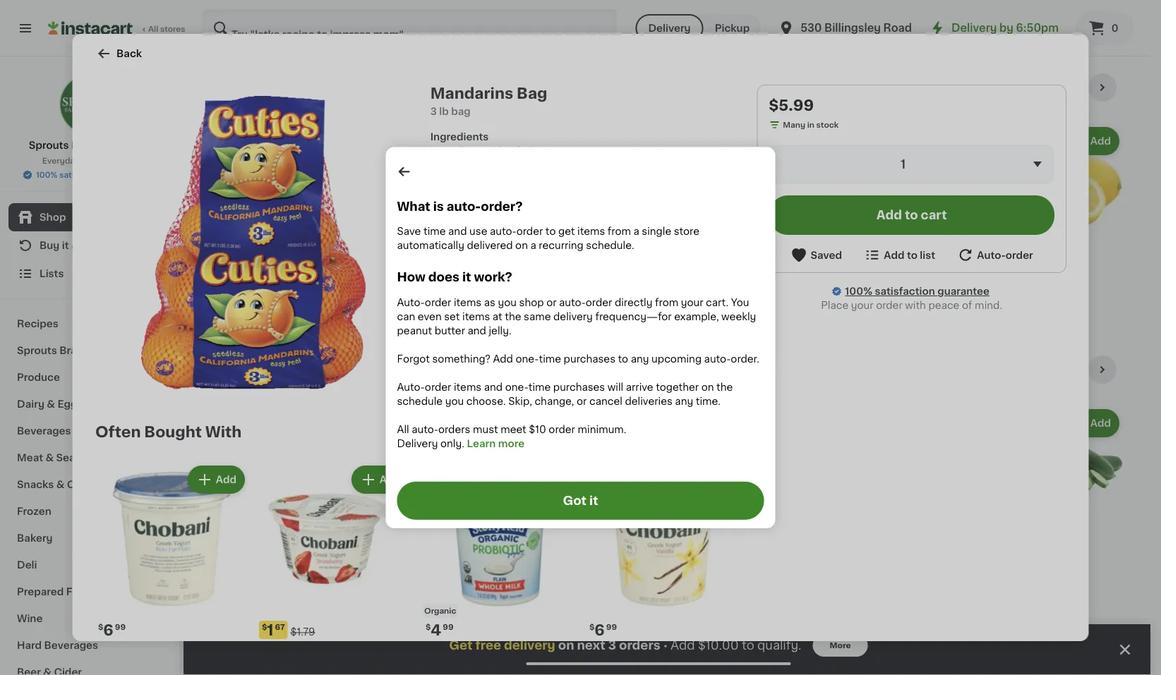 Task type: locate. For each thing, give the bounding box(es) containing it.
onions
[[550, 553, 586, 563]]

2 view from the top
[[960, 647, 984, 657]]

0 horizontal spatial oz
[[622, 581, 631, 589]]

to up will
[[618, 354, 628, 364]]

2 / from the left
[[369, 285, 372, 292]]

$3.50 original price: $3.99 element
[[607, 533, 727, 551]]

2 ct from the left
[[349, 567, 357, 575]]

/
[[236, 285, 239, 292], [369, 285, 372, 292]]

orders inside auto-order items as you shop or auto-order directly from your cart. you can even set items at the same delivery frequency—for example, weekly peanut butter and jelly. forgot something? add one-time purchases to any upcoming auto-order. auto-order items and one-time purchases will arrive together on the schedule you choose. skip, change, or cancel deliveries any time. all auto-orders must meet $10 order minimum. delivery only.
[[438, 425, 471, 435]]

order up lemon
[[1006, 250, 1033, 260]]

container inside "organic blueberries 1 pint container"
[[762, 285, 800, 292]]

beets up balsamic
[[633, 553, 662, 563]]

0 vertical spatial time
[[424, 227, 446, 237]]

0 horizontal spatial 6
[[103, 623, 113, 638]]

3 right next
[[608, 640, 616, 652]]

$ 0 32
[[215, 252, 242, 267]]

will
[[608, 382, 624, 392]]

often bought with
[[95, 425, 241, 440]]

2 vertical spatial on
[[558, 640, 574, 652]]

organic inside the organic green onions 1 bunch
[[475, 553, 515, 563]]

even
[[418, 312, 442, 322]]

1 horizontal spatial satisfaction
[[875, 287, 935, 297]]

1 banana from the left
[[254, 271, 291, 281]]

from inside auto-order items as you shop or auto-order directly from your cart. you can even set items at the same delivery frequency—for example, weekly peanut butter and jelly. forgot something? add one-time purchases to any upcoming auto-order. auto-order items and one-time purchases will arrive together on the schedule you choose. skip, change, or cancel deliveries any time. all auto-orders must meet $10 order minimum. delivery only.
[[655, 298, 679, 308]]

1 horizontal spatial store
[[674, 227, 700, 237]]

1 horizontal spatial 100%
[[845, 287, 872, 297]]

1 ct from the left
[[217, 567, 225, 575]]

0 vertical spatial mandarins
[[430, 86, 513, 101]]

$ inside $ 3 50
[[610, 535, 615, 543]]

all stores
[[148, 25, 185, 33]]

1 horizontal spatial non-gmo
[[778, 237, 819, 244]]

mandarins down mandarins bag 3 lb bag
[[492, 146, 544, 156]]

recipes
[[17, 319, 58, 329]]

it inside button
[[590, 495, 598, 507]]

99
[[626, 253, 637, 261], [495, 535, 506, 543], [115, 624, 125, 632], [443, 624, 453, 632], [606, 624, 617, 632]]

2 vertical spatial it
[[590, 495, 598, 507]]

6 up next
[[594, 623, 605, 638]]

0 vertical spatial on
[[516, 241, 528, 251]]

by
[[1000, 23, 1014, 33]]

0 vertical spatial it
[[62, 241, 69, 251]]

100% inside 100% satisfaction guarantee link
[[845, 287, 872, 297]]

all for best sellers
[[987, 647, 998, 657]]

lb inside mandarins bag 3 lb bag
[[439, 107, 449, 117]]

1 horizontal spatial banana
[[344, 271, 381, 281]]

all down schedule
[[397, 425, 409, 435]]

again
[[71, 241, 99, 251]]

and left "use"
[[448, 227, 467, 237]]

ct down 2 at the left
[[217, 567, 225, 575]]

0 vertical spatial guarantee
[[109, 171, 150, 179]]

1 vertical spatial all
[[397, 425, 409, 435]]

stock
[[816, 121, 839, 129], [523, 299, 545, 306], [655, 299, 677, 306], [259, 310, 282, 318], [391, 310, 413, 318]]

frequency—for
[[596, 312, 672, 322]]

organic non-gmo up add to list on the right of the page
[[872, 237, 951, 244]]

mandarins up bag
[[430, 86, 513, 101]]

50 for 1
[[359, 535, 370, 543]]

delivery for delivery by 6:50pm
[[952, 23, 997, 33]]

1 horizontal spatial all
[[397, 425, 409, 435]]

delivery inside button
[[649, 23, 691, 33]]

fresh left the fruit
[[212, 80, 256, 95]]

sprouts up everyday
[[29, 141, 69, 150]]

organic non-gmo
[[213, 237, 292, 244], [872, 237, 951, 244], [213, 519, 292, 527], [345, 519, 424, 527], [477, 519, 556, 527]]

delivery left by
[[952, 23, 997, 33]]

view
[[960, 83, 984, 92], [960, 647, 984, 657]]

view inside popup button
[[960, 83, 984, 92]]

sprouts farmers market
[[29, 141, 151, 150]]

or right shop
[[547, 298, 557, 308]]

to left get
[[546, 227, 556, 237]]

99 right "5"
[[626, 253, 637, 261]]

/ inside organic banana $0.79 / lb about 0.41 lb each
[[236, 285, 239, 292]]

1 horizontal spatial orders
[[619, 640, 661, 652]]

99 inside $ 5 99
[[626, 253, 637, 261]]

pickup button
[[704, 14, 761, 42]]

0 vertical spatial orders
[[438, 425, 471, 435]]

1 item carousel region from the top
[[212, 73, 1123, 345]]

banana $0.59 / lb about 0.43 lb each
[[344, 271, 417, 304]]

0 vertical spatial fresh
[[212, 80, 256, 95]]

order inside auto-order button
[[1006, 250, 1033, 260]]

$1.03 each (estimated) element
[[739, 533, 859, 551]]

75
[[1022, 253, 1032, 261]]

how does it work?
[[397, 272, 513, 284]]

any down together
[[675, 397, 694, 406]]

$ inside $ 0 99
[[478, 535, 483, 543]]

(est.) inside $0.25 each (estimated) element
[[410, 251, 440, 262]]

to inside auto-order items as you shop or auto-order directly from your cart. you can even set items at the same delivery frequency—for example, weekly peanut butter and jelly. forgot something? add one-time purchases to any upcoming auto-order. auto-order items and one-time purchases will arrive together on the schedule you choose. skip, change, or cancel deliveries any time. all auto-orders must meet $10 order minimum. delivery only.
[[618, 354, 628, 364]]

your inside auto-order items as you shop or auto-order directly from your cart. you can even set items at the same delivery frequency—for example, weekly peanut butter and jelly. forgot something? add one-time purchases to any upcoming auto-order. auto-order items and one-time purchases will arrive together on the schedule you choose. skip, change, or cancel deliveries any time. all auto-orders must meet $10 order minimum. delivery only.
[[681, 298, 704, 308]]

0 vertical spatial sprouts
[[29, 141, 69, 150]]

main content
[[184, 56, 1151, 676]]

it
[[62, 241, 69, 251], [462, 272, 471, 284], [590, 495, 598, 507]]

orders inside "treatment tracker modal" dialog
[[619, 640, 661, 652]]

1 all from the top
[[987, 83, 998, 92]]

oz inside organic raspberries 6 oz container
[[878, 285, 887, 292]]

1 horizontal spatial about
[[344, 296, 367, 304]]

0 vertical spatial auto-
[[977, 250, 1006, 260]]

1 horizontal spatial (est.)
[[410, 251, 440, 262]]

0 vertical spatial from
[[608, 227, 631, 237]]

all
[[148, 25, 158, 33], [397, 425, 409, 435]]

1 about from the left
[[212, 296, 235, 304]]

2 each (est.) from the left
[[379, 251, 440, 262]]

delivery left pickup
[[649, 23, 691, 33]]

& up '6.5' at the bottom of the page
[[607, 567, 615, 577]]

auto- up lemon
[[977, 250, 1006, 260]]

0 vertical spatial wine
[[696, 553, 721, 563]]

guarantee up of at the top of page
[[937, 287, 990, 297]]

0 horizontal spatial your
[[681, 298, 704, 308]]

items up set
[[454, 298, 482, 308]]

50 inside $ 3 50
[[626, 535, 637, 543]]

0 vertical spatial satisfaction
[[59, 171, 107, 179]]

product group containing 4
[[423, 463, 575, 676]]

sprouts down recipes
[[17, 346, 57, 356]]

is
[[433, 201, 444, 213]]

delivery inside auto-order items as you shop or auto-order directly from your cart. you can even set items at the same delivery frequency—for example, weekly peanut butter and jelly. forgot something? add one-time purchases to any upcoming auto-order. auto-order items and one-time purchases will arrive together on the schedule you choose. skip, change, or cancel deliveries any time. all auto-orders must meet $10 order minimum. delivery only.
[[554, 312, 593, 322]]

gmo up $ 3 50 at right bottom
[[629, 519, 650, 527]]

0 vertical spatial any
[[631, 354, 649, 364]]

to inside "treatment tracker modal" dialog
[[742, 640, 755, 652]]

2 all from the top
[[987, 647, 998, 657]]

satisfaction down the everyday store prices
[[59, 171, 107, 179]]

1 horizontal spatial from
[[655, 298, 679, 308]]

$0.99 element
[[1002, 533, 1123, 551]]

view all (40+)
[[960, 83, 1028, 92]]

1 vertical spatial and
[[468, 326, 486, 336]]

auto- up schedule
[[397, 382, 425, 392]]

0 vertical spatial delivery
[[554, 312, 593, 322]]

$ inside the $ 0 32
[[215, 253, 220, 261]]

$3.88 original price: $4.49 element
[[870, 250, 991, 269]]

/ up 0.41
[[236, 285, 239, 292]]

add
[[300, 136, 321, 146], [432, 136, 453, 146], [564, 136, 584, 146], [696, 136, 716, 146], [827, 136, 848, 146], [959, 136, 980, 146], [1091, 136, 1111, 146], [876, 209, 902, 221], [884, 250, 904, 260], [493, 354, 513, 364], [432, 419, 453, 429], [564, 419, 584, 429], [1091, 419, 1111, 429], [216, 475, 236, 485], [379, 475, 400, 485], [543, 475, 564, 485], [707, 475, 728, 485], [671, 640, 695, 652]]

view inside popup button
[[960, 647, 984, 657]]

forgot
[[397, 354, 430, 364]]

all inside view all (30+) popup button
[[987, 647, 998, 657]]

dairy & eggs link
[[8, 391, 172, 418]]

1 vertical spatial auto-
[[397, 298, 425, 308]]

guarantee down prices
[[109, 171, 150, 179]]

purchases up change,
[[553, 382, 605, 392]]

non- up "$0.32 each (estimated)" element
[[251, 237, 271, 244]]

organic non-gmo up $ 1 50
[[345, 519, 424, 527]]

1 fresh from the top
[[212, 80, 256, 95]]

0 horizontal spatial from
[[608, 227, 631, 237]]

1 horizontal spatial wine
[[696, 553, 721, 563]]

items up schedule. on the top right
[[578, 227, 605, 237]]

& inside dairy & eggs 'link'
[[47, 400, 55, 410]]

1 vertical spatial it
[[462, 272, 471, 284]]

0 vertical spatial 100% satisfaction guarantee
[[36, 171, 150, 179]]

beverages down wine link
[[44, 641, 98, 651]]

1 vertical spatial time
[[539, 354, 561, 364]]

hard beverages
[[17, 641, 98, 651]]

store up 100% satisfaction guarantee button
[[82, 157, 103, 165]]

view left (30+)
[[960, 647, 984, 657]]

delivery right free
[[504, 640, 556, 652]]

container for blueberries
[[762, 285, 800, 292]]

$ inside $ 1 00
[[478, 253, 483, 261]]

1 each (est.) from the left
[[248, 251, 308, 262]]

cart
[[921, 209, 947, 221]]

each
[[248, 251, 276, 262], [379, 251, 407, 262], [264, 296, 283, 304], [398, 296, 417, 304], [771, 533, 799, 545]]

0 horizontal spatial $ 6 99
[[98, 623, 125, 638]]

1 vertical spatial you
[[445, 397, 464, 406]]

1 vertical spatial 100%
[[845, 287, 872, 297]]

(est.) inside "$0.32 each (estimated)" element
[[278, 251, 308, 262]]

1 inside "organic blueberries 1 pint container"
[[739, 285, 742, 292]]

& inside snacks & candy 'link'
[[56, 480, 65, 490]]

in down 0.41
[[250, 310, 257, 318]]

all inside the view all (40+) popup button
[[987, 83, 998, 92]]

add to list
[[884, 250, 935, 260]]

add inside auto-order items as you shop or auto-order directly from your cart. you can even set items at the same delivery frequency—for example, weekly peanut butter and jelly. forgot something? add one-time purchases to any upcoming auto-order. auto-order items and one-time purchases will arrive together on the schedule you choose. skip, change, or cancel deliveries any time. all auto-orders must meet $10 order minimum. delivery only.
[[493, 354, 513, 364]]

beverages link
[[8, 418, 172, 445]]

must
[[473, 425, 498, 435]]

1 horizontal spatial you
[[498, 298, 517, 308]]

2 horizontal spatial on
[[702, 382, 714, 392]]

& inside meat & seafood link
[[46, 453, 54, 463]]

1 vertical spatial from
[[655, 298, 679, 308]]

item carousel region
[[212, 73, 1123, 345], [212, 356, 1123, 627]]

more
[[498, 439, 525, 449]]

sprouts inside 'link'
[[29, 141, 69, 150]]

2 $ 6 99 from the left
[[589, 623, 617, 638]]

many in stock inside product group
[[621, 299, 677, 306]]

0
[[1112, 23, 1119, 33], [220, 252, 230, 267], [352, 252, 362, 267], [1010, 252, 1021, 267], [483, 535, 494, 549]]

your right 'place'
[[851, 301, 873, 311]]

from up schedule. on the top right
[[608, 227, 631, 237]]

1 vertical spatial store
[[674, 227, 700, 237]]

0 vertical spatial 100%
[[36, 171, 58, 179]]

you up the at
[[498, 298, 517, 308]]

1 vertical spatial fresh
[[212, 363, 256, 377]]

learn more link
[[467, 439, 525, 449]]

100% satisfaction guarantee inside button
[[36, 171, 150, 179]]

non-gmo up $ 3 50 at right bottom
[[608, 519, 650, 527]]

2 horizontal spatial delivery
[[952, 23, 997, 33]]

1 horizontal spatial /
[[369, 285, 372, 292]]

all
[[987, 83, 998, 92], [987, 647, 998, 657]]

order?
[[481, 201, 523, 213]]

deliveries
[[625, 397, 673, 406]]

1 vertical spatial one-
[[505, 382, 529, 392]]

mandarins inside the ingredients ingredients: mandarins
[[492, 146, 544, 156]]

1 vertical spatial all
[[987, 647, 998, 657]]

2 vertical spatial time
[[529, 382, 551, 392]]

$6.99 element
[[739, 250, 859, 269]]

and up choose.
[[484, 382, 503, 392]]

items inside save time and use auto-order to get items from a single store automatically delivered on a recurring schedule.
[[578, 227, 605, 237]]

mandarins inside mandarins bag 3 lb bag
[[430, 86, 513, 101]]

1 vertical spatial 100% satisfaction guarantee
[[845, 287, 990, 297]]

about inside 'banana $0.59 / lb about 0.43 lb each'
[[344, 296, 367, 304]]

& for dairy
[[47, 400, 55, 410]]

farmers
[[71, 141, 113, 150]]

save time and use auto-order to get items from a single store automatically delivered on a recurring schedule.
[[397, 227, 702, 251]]

items up choose.
[[454, 382, 482, 392]]

ct inside organic cucumber 1 ct
[[349, 567, 357, 575]]

2 item carousel region from the top
[[212, 356, 1123, 627]]

0 vertical spatial oz
[[878, 285, 887, 292]]

0 horizontal spatial each (est.)
[[248, 251, 308, 262]]

$ 3 88
[[873, 252, 900, 267]]

0 vertical spatial view
[[960, 83, 984, 92]]

99 inside $ 4 99
[[443, 624, 453, 632]]

with
[[205, 425, 241, 440]]

organic up the bunch
[[475, 553, 515, 563]]

1 view from the top
[[960, 83, 984, 92]]

prepared
[[17, 587, 64, 597]]

a left single
[[634, 227, 640, 237]]

beets
[[633, 553, 662, 563], [665, 567, 694, 577]]

2 horizontal spatial container
[[889, 285, 927, 292]]

from up example,
[[655, 298, 679, 308]]

got it
[[563, 495, 598, 507]]

view for best sellers
[[960, 647, 984, 657]]

best
[[212, 645, 248, 660]]

1 vertical spatial delivery
[[504, 640, 556, 652]]

0 horizontal spatial container
[[633, 581, 671, 589]]

1 vertical spatial item carousel region
[[212, 356, 1123, 627]]

$0.25 each (estimated) element
[[344, 250, 464, 269]]

skip,
[[508, 397, 532, 406]]

& left candy
[[56, 480, 65, 490]]

buy it again
[[40, 241, 99, 251]]

1 horizontal spatial each (est.)
[[379, 251, 440, 262]]

it right got
[[590, 495, 598, 507]]

organic up pint
[[739, 271, 778, 281]]

each right 0.41
[[264, 296, 283, 304]]

each (est.) up organic banana $0.79 / lb about 0.41 lb each
[[248, 251, 308, 262]]

sprouts farmers market link
[[29, 73, 151, 153]]

container inside organic raspberries 6 oz container
[[889, 285, 927, 292]]

in right as on the top left
[[514, 299, 521, 306]]

organic down 2 at the left
[[212, 553, 251, 563]]

about down $0.79
[[212, 296, 235, 304]]

0 horizontal spatial banana
[[254, 271, 291, 281]]

sellers
[[251, 645, 305, 660]]

organic green onions 1 bunch
[[475, 553, 586, 575]]

many up frequency—for
[[621, 299, 644, 306]]

orders left •
[[619, 640, 661, 652]]

$ inside $ 1 50
[[346, 535, 352, 543]]

auto-order more items dialog
[[386, 147, 776, 529]]

a
[[634, 227, 640, 237], [531, 241, 536, 251]]

cancel
[[590, 397, 623, 406]]

3 inside "treatment tracker modal" dialog
[[608, 640, 616, 652]]

buy it again link
[[8, 232, 172, 260]]

0 inside "$0.32 each (estimated)" element
[[220, 252, 230, 267]]

100%
[[36, 171, 58, 179], [845, 287, 872, 297]]

0 button
[[1076, 11, 1134, 45]]

you left choose.
[[445, 397, 464, 406]]

more button
[[813, 635, 868, 657]]

and
[[448, 227, 467, 237], [468, 326, 486, 336], [484, 382, 503, 392]]

1 horizontal spatial $ 6 99
[[589, 623, 617, 638]]

any
[[631, 354, 649, 364], [675, 397, 694, 406]]

0 vertical spatial all
[[148, 25, 158, 33]]

2 vertical spatial auto-
[[397, 382, 425, 392]]

organic up $0.79
[[212, 271, 251, 281]]

each up how at left
[[379, 251, 407, 262]]

organic non-gmo for 0
[[477, 519, 556, 527]]

auto- down avocado
[[559, 298, 586, 308]]

$ inside $ 1 03 each (est.)
[[742, 535, 747, 543]]

1 horizontal spatial it
[[462, 272, 471, 284]]

$ inside $ 2 organic celery 1 ct
[[215, 535, 220, 543]]

1 horizontal spatial your
[[851, 301, 873, 311]]

2 fresh from the top
[[212, 363, 256, 377]]

6 inside organic raspberries 6 oz container
[[870, 285, 876, 292]]

delivery button
[[636, 14, 704, 42]]

learn more
[[467, 439, 525, 449]]

oz up "sponsored badge" image
[[622, 581, 631, 589]]

ingredients
[[430, 132, 489, 142]]

auto- up can
[[397, 298, 425, 308]]

2 banana from the left
[[344, 271, 381, 281]]

prices
[[104, 157, 129, 165]]

0 vertical spatial non-gmo
[[778, 237, 819, 244]]

0 horizontal spatial 100% satisfaction guarantee
[[36, 171, 150, 179]]

ct down $ 1 50
[[349, 567, 357, 575]]

any up arrive on the right of page
[[631, 354, 649, 364]]

1 horizontal spatial any
[[675, 397, 694, 406]]

$10
[[529, 425, 546, 435]]

you
[[498, 298, 517, 308], [445, 397, 464, 406]]

organic up 2 at the left
[[213, 519, 245, 527]]

each (est.)
[[248, 251, 308, 262], [379, 251, 440, 262]]

$0.32 each (estimated) element
[[212, 250, 332, 269]]

$1.67 original price: $1.79 element
[[259, 621, 411, 640]]

2 about from the left
[[344, 296, 367, 304]]

1 horizontal spatial a
[[634, 227, 640, 237]]

50 up love
[[626, 535, 637, 543]]

view left "(40+)"
[[960, 83, 984, 92]]

organic non-gmo up $ 2 organic celery 1 ct
[[213, 519, 292, 527]]

about inside organic banana $0.79 / lb about 0.41 lb each
[[212, 296, 235, 304]]

2 50 from the left
[[626, 535, 637, 543]]

delivery
[[952, 23, 997, 33], [649, 23, 691, 33], [397, 439, 438, 449]]

1 / from the left
[[236, 285, 239, 292]]

0 horizontal spatial non-gmo
[[608, 519, 650, 527]]

$ 2 organic celery 1 ct
[[212, 535, 287, 575]]

0 for $ 0 99
[[483, 535, 494, 549]]

None search field
[[202, 8, 617, 48]]

2 horizontal spatial it
[[590, 495, 598, 507]]

0 vertical spatial store
[[82, 157, 103, 165]]

each inside 'banana $0.59 / lb about 0.43 lb each'
[[398, 296, 417, 304]]

0 horizontal spatial satisfaction
[[59, 171, 107, 179]]

all left "(40+)"
[[987, 83, 998, 92]]

a left recurring
[[531, 241, 536, 251]]

0 horizontal spatial 50
[[359, 535, 370, 543]]

and inside save time and use auto-order to get items from a single store automatically delivered on a recurring schedule.
[[448, 227, 467, 237]]

0 inside $0.25 each (estimated) element
[[352, 252, 362, 267]]

organic cucumber 1 ct
[[344, 553, 438, 575]]

$ 1 50
[[346, 535, 370, 549]]

each (est.) up how at left
[[379, 251, 440, 262]]

3 inside mandarins bag 3 lb bag
[[430, 107, 437, 117]]

0 horizontal spatial the
[[505, 312, 521, 322]]

each (est.) for banana
[[379, 251, 440, 262]]

bag
[[451, 107, 470, 117]]

cart.
[[706, 298, 729, 308]]

auto- right the upcoming
[[704, 354, 731, 364]]

3 left bag
[[430, 107, 437, 117]]

product group
[[212, 124, 332, 322], [344, 124, 464, 322], [475, 124, 596, 311], [607, 124, 727, 311], [739, 124, 859, 294], [870, 124, 991, 294], [1002, 124, 1123, 300], [344, 407, 464, 577], [475, 407, 596, 577], [607, 407, 727, 603], [1002, 407, 1123, 582], [95, 463, 247, 676], [259, 463, 411, 676], [423, 463, 575, 676], [586, 463, 739, 676]]

& left 'eggs'
[[47, 400, 55, 410]]

2 horizontal spatial 6
[[870, 285, 876, 292]]

$10.00
[[698, 640, 739, 652]]

1 vertical spatial wine
[[17, 614, 43, 624]]

each (est.) inside $0.25 each (estimated) element
[[379, 251, 440, 262]]

1 vertical spatial on
[[702, 382, 714, 392]]

organic down $ 1 50
[[344, 553, 383, 563]]

organic blueberries 1 pint container
[[739, 271, 837, 292]]

sprouts brands
[[17, 346, 95, 356]]

1 50 from the left
[[359, 535, 370, 543]]

non- up green
[[514, 519, 535, 527]]

frozen
[[17, 507, 51, 517]]

& right meat at bottom left
[[46, 453, 54, 463]]

sprouts for sprouts brands
[[17, 346, 57, 356]]

on left next
[[558, 640, 574, 652]]

0 horizontal spatial guarantee
[[109, 171, 150, 179]]

oz inside love beets white wine & balsamic beets 6.5 oz container
[[622, 581, 631, 589]]

1 vertical spatial sprouts
[[17, 346, 57, 356]]

to
[[905, 209, 918, 221], [546, 227, 556, 237], [907, 250, 917, 260], [618, 354, 628, 364], [742, 640, 755, 652]]

0 for $ 0 75
[[1010, 252, 1021, 267]]

wine up the hard
[[17, 614, 43, 624]]

main content containing fresh fruit
[[184, 56, 1151, 676]]

0 horizontal spatial wine
[[17, 614, 43, 624]]

99 right the 4
[[443, 624, 453, 632]]

1 horizontal spatial 100% satisfaction guarantee
[[845, 287, 990, 297]]



Task type: vqa. For each thing, say whether or not it's contained in the screenshot.
$ 0
yes



Task type: describe. For each thing, give the bounding box(es) containing it.
0 horizontal spatial or
[[547, 298, 557, 308]]

1 vertical spatial beets
[[665, 567, 694, 577]]

1 horizontal spatial 6
[[594, 623, 605, 638]]

bag
[[517, 86, 547, 101]]

non- up $ 3 50 at right bottom
[[608, 519, 629, 527]]

organic non-gmo for 1
[[345, 519, 424, 527]]

meet
[[501, 425, 527, 435]]

guarantee inside 100% satisfaction guarantee button
[[109, 171, 150, 179]]

more
[[830, 642, 851, 650]]

0 vertical spatial purchases
[[564, 354, 616, 364]]

view all (30+) button
[[954, 638, 1044, 667]]

guarantee inside 100% satisfaction guarantee link
[[937, 287, 990, 297]]

50 for 3
[[626, 535, 637, 543]]

fresh for fresh vegetables
[[212, 363, 256, 377]]

03
[[755, 535, 765, 543]]

does
[[428, 272, 460, 284]]

1 vertical spatial a
[[531, 241, 536, 251]]

many in stock down '0.43'
[[358, 310, 413, 318]]

fresh vegetables
[[212, 363, 347, 377]]

prepared foods link
[[8, 579, 172, 606]]

lb right '0.43'
[[389, 296, 396, 304]]

& inside love beets white wine & balsamic beets 6.5 oz container
[[607, 567, 615, 577]]

6:50pm
[[1016, 23, 1059, 33]]

1 inside organic cucumber 1 ct
[[344, 567, 347, 575]]

(est.) for banana
[[410, 251, 440, 262]]

sprouts for sprouts farmers market
[[29, 141, 69, 150]]

organic up 32
[[213, 237, 245, 244]]

save
[[397, 227, 421, 237]]

all stores link
[[48, 8, 186, 48]]

1 inside $ 1 03 each (est.)
[[747, 535, 753, 549]]

to left the cart
[[905, 209, 918, 221]]

1 vertical spatial satisfaction
[[875, 287, 935, 297]]

many in stock down 0.41
[[226, 310, 282, 318]]

$ 1 67 $1.79
[[262, 623, 315, 638]]

billingsley
[[825, 23, 881, 33]]

lists
[[40, 269, 64, 279]]

white
[[665, 553, 694, 563]]

0 for $ 0 32
[[220, 252, 230, 267]]

treatment tracker modal dialog
[[184, 625, 1151, 676]]

& for snacks
[[56, 480, 65, 490]]

2 vertical spatial and
[[484, 382, 503, 392]]

delivery inside auto-order items as you shop or auto-order directly from your cart. you can even set items at the same delivery frequency—for example, weekly peanut butter and jelly. forgot something? add one-time purchases to any upcoming auto-order. auto-order items and one-time purchases will arrive together on the schedule you choose. skip, change, or cancel deliveries any time. all auto-orders must meet $10 order minimum. delivery only.
[[397, 439, 438, 449]]

many down 0.41
[[226, 310, 248, 318]]

organic raspberries 6 oz container
[[870, 271, 972, 292]]

add to list button
[[863, 246, 935, 264]]

add inside "treatment tracker modal" dialog
[[671, 640, 695, 652]]

1 $ 6 99 from the left
[[98, 623, 125, 638]]

1 inside $ 2 organic celery 1 ct
[[212, 567, 215, 575]]

butter
[[435, 326, 465, 336]]

auto- for auto-order items as you shop or auto-order directly from your cart. you can even set items at the same delivery frequency—for example, weekly peanut butter and jelly. forgot something? add one-time purchases to any upcoming auto-order. auto-order items and one-time purchases will arrive together on the schedule you choose. skip, change, or cancel deliveries any time. all auto-orders must meet $10 order minimum. delivery only.
[[397, 298, 425, 308]]

market
[[115, 141, 151, 150]]

in down '0.43'
[[382, 310, 389, 318]]

organic non-gmo up 32
[[213, 237, 292, 244]]

seafood
[[56, 453, 99, 463]]

service type group
[[636, 14, 761, 42]]

store inside save time and use auto-order to get items from a single store automatically delivered on a recurring schedule.
[[674, 227, 700, 237]]

raspberries
[[912, 271, 972, 281]]

pickup
[[715, 23, 750, 33]]

each (est.) for organic banana
[[248, 251, 308, 262]]

lb right 0.41
[[255, 296, 262, 304]]

get free delivery on next 3 orders • add $10.00 to qualify.
[[449, 640, 802, 652]]

non- up $ 2 organic celery 1 ct
[[251, 519, 271, 527]]

1 vertical spatial purchases
[[553, 382, 605, 392]]

$5.99
[[769, 98, 814, 113]]

on inside save time and use auto-order to get items from a single store automatically delivered on a recurring schedule.
[[516, 241, 528, 251]]

best sellers
[[212, 645, 305, 660]]

(30+)
[[1001, 647, 1028, 657]]

in down $5.99
[[807, 121, 814, 129]]

0 horizontal spatial store
[[82, 157, 103, 165]]

99 up 'get free delivery on next 3 orders • add $10.00 to qualify.'
[[606, 624, 617, 632]]

ct inside $ 2 organic celery 1 ct
[[217, 567, 225, 575]]

it for buy
[[62, 241, 69, 251]]

view all (40+) button
[[954, 73, 1044, 102]]

1 vertical spatial beverages
[[44, 641, 98, 651]]

$ inside $ 4 99
[[425, 624, 431, 632]]

weekly
[[722, 312, 756, 322]]

1 horizontal spatial the
[[717, 382, 733, 392]]

lb up '0.43'
[[374, 285, 381, 292]]

deli
[[17, 561, 37, 571]]

order right $10 on the left of the page
[[549, 425, 575, 435]]

non- up list
[[910, 237, 930, 244]]

candy
[[67, 480, 101, 490]]

4
[[431, 623, 441, 638]]

sponsored badge image
[[607, 592, 650, 600]]

everyday store prices link
[[42, 155, 138, 167]]

to left list
[[907, 250, 917, 260]]

place your order with peace of mind.
[[821, 301, 1002, 311]]

non- up cucumber
[[383, 519, 403, 527]]

100% inside 100% satisfaction guarantee button
[[36, 171, 58, 179]]

snacks
[[17, 480, 54, 490]]

gmo up celery
[[271, 519, 292, 527]]

0 vertical spatial beets
[[633, 553, 662, 563]]

mandarins bag 3 lb bag
[[430, 86, 547, 117]]

pint
[[744, 285, 760, 292]]

67
[[275, 624, 285, 632]]

530 billingsley road button
[[778, 8, 912, 48]]

eggs
[[57, 400, 83, 410]]

auto- right is
[[447, 201, 481, 213]]

many down '0.43'
[[358, 310, 380, 318]]

1 inside the organic green onions 1 bunch
[[475, 567, 479, 575]]

peanut
[[397, 326, 432, 336]]

product group containing 5
[[607, 124, 727, 311]]

auto-order items as you shop or auto-order directly from your cart. you can even set items at the same delivery frequency—for example, weekly peanut butter and jelly. forgot something? add one-time purchases to any upcoming auto-order. auto-order items and one-time purchases will arrive together on the schedule you choose. skip, change, or cancel deliveries any time. all auto-orders must meet $10 order minimum. delivery only.
[[397, 298, 760, 449]]

$ inside $ 1 67 $1.79
[[262, 624, 267, 632]]

(est.) inside $ 1 03 each (est.)
[[802, 533, 832, 545]]

item carousel region containing fresh vegetables
[[212, 356, 1123, 627]]

1 vertical spatial non-gmo
[[608, 519, 650, 527]]

530
[[801, 23, 822, 33]]

auto- for auto-order
[[977, 250, 1006, 260]]

organic inside organic cucumber 1 ct
[[344, 553, 383, 563]]

time inside save time and use auto-order to get items from a single store automatically delivered on a recurring schedule.
[[424, 227, 446, 237]]

order up schedule
[[425, 382, 451, 392]]

satisfaction inside button
[[59, 171, 107, 179]]

$ 0
[[346, 252, 362, 267]]

delivery for delivery
[[649, 23, 691, 33]]

auto- inside save time and use auto-order to get items from a single store automatically delivered on a recurring schedule.
[[490, 227, 517, 237]]

many in stock down $5.99
[[783, 121, 839, 129]]

many down $5.99
[[783, 121, 805, 129]]

$ inside $ 5 99
[[610, 253, 615, 261]]

0 vertical spatial the
[[505, 312, 521, 322]]

instacart logo image
[[48, 20, 133, 37]]

delivery by 6:50pm link
[[929, 20, 1059, 37]]

shop link
[[8, 203, 172, 232]]

each right 32
[[248, 251, 276, 262]]

0 for $ 0
[[352, 252, 362, 267]]

organic up $ 0 99
[[477, 519, 509, 527]]

banana inside 'banana $0.59 / lb about 0.43 lb each'
[[344, 271, 381, 281]]

& for meat
[[46, 453, 54, 463]]

fresh fruit
[[212, 80, 296, 95]]

schedule
[[397, 397, 443, 406]]

$ 1 00
[[478, 252, 502, 267]]

3 inside 'element'
[[878, 252, 888, 267]]

items down as on the top left
[[462, 312, 490, 322]]

00
[[491, 253, 502, 261]]

0 horizontal spatial you
[[445, 397, 464, 406]]

lb up 0.41
[[241, 285, 248, 292]]

peace
[[928, 301, 959, 311]]

bakery link
[[8, 525, 172, 552]]

upcoming
[[652, 354, 702, 364]]

get
[[558, 227, 575, 237]]

container inside love beets white wine & balsamic beets 6.5 oz container
[[633, 581, 671, 589]]

everyday
[[42, 157, 80, 165]]

snacks & candy link
[[8, 472, 172, 498]]

free
[[476, 640, 501, 652]]

on inside "treatment tracker modal" dialog
[[558, 640, 574, 652]]

delivery inside "treatment tracker modal" dialog
[[504, 640, 556, 652]]

0 horizontal spatial any
[[631, 354, 649, 364]]

wine link
[[8, 606, 172, 633]]

balsamic
[[617, 567, 663, 577]]

$4.49
[[906, 257, 935, 267]]

sprouts farmers market logo image
[[59, 73, 121, 136]]

$ 5 99
[[610, 252, 637, 267]]

3 up love
[[615, 535, 625, 549]]

1 horizontal spatial or
[[577, 397, 587, 406]]

fresh for fresh fruit
[[212, 80, 256, 95]]

gmo up cucumber
[[403, 519, 424, 527]]

it for got
[[590, 495, 598, 507]]

only.
[[441, 439, 465, 449]]

$ inside $ 0
[[346, 253, 352, 261]]

$0.79
[[212, 285, 234, 292]]

together
[[656, 382, 699, 392]]

bakery
[[17, 534, 53, 544]]

learn
[[467, 439, 496, 449]]

1 vertical spatial any
[[675, 397, 694, 406]]

auto- down schedule
[[412, 425, 438, 435]]

stores
[[160, 25, 185, 33]]

got
[[563, 495, 587, 507]]

on inside auto-order items as you shop or auto-order directly from your cart. you can even set items at the same delivery frequency—for example, weekly peanut butter and jelly. forgot something? add one-time purchases to any upcoming auto-order. auto-order items and one-time purchases will arrive together on the schedule you choose. skip, change, or cancel deliveries any time. all auto-orders must meet $10 order minimum. delivery only.
[[702, 382, 714, 392]]

organic inside organic banana $0.79 / lb about 0.41 lb each
[[212, 271, 251, 281]]

organic non-gmo for 2
[[213, 519, 292, 527]]

0 inside "0" button
[[1112, 23, 1119, 33]]

container for raspberries
[[889, 285, 927, 292]]

all inside auto-order items as you shop or auto-order directly from your cart. you can even set items at the same delivery frequency—for example, weekly peanut butter and jelly. forgot something? add one-time purchases to any upcoming auto-order. auto-order items and one-time purchases will arrive together on the schedule you choose. skip, change, or cancel deliveries any time. all auto-orders must meet $10 order minimum. delivery only.
[[397, 425, 409, 435]]

0 vertical spatial beverages
[[17, 426, 71, 436]]

$ 1 03 each (est.)
[[742, 533, 832, 549]]

order left with
[[876, 301, 903, 311]]

dairy & eggs
[[17, 400, 83, 410]]

gmo up "$0.32 each (estimated)" element
[[271, 237, 292, 244]]

item carousel region containing fresh fruit
[[212, 73, 1123, 345]]

cucumber
[[386, 553, 438, 563]]

$ inside the $ 0 75
[[1005, 253, 1010, 261]]

$ inside $ 3 88
[[873, 253, 878, 261]]

bunch
[[480, 567, 506, 575]]

place
[[821, 301, 849, 311]]

non- up $6.99 element
[[778, 237, 798, 244]]

order left directly
[[586, 298, 612, 308]]

88
[[890, 253, 900, 261]]

0 vertical spatial you
[[498, 298, 517, 308]]

each inside organic banana $0.79 / lb about 0.41 lb each
[[264, 296, 283, 304]]

0 vertical spatial one-
[[516, 354, 539, 364]]

gmo up list
[[930, 237, 951, 244]]

99 up hard beverages link
[[115, 624, 125, 632]]

to inside save time and use auto-order to get items from a single store automatically delivered on a recurring schedule.
[[546, 227, 556, 237]]

arrive
[[626, 382, 654, 392]]

$ 0 99
[[478, 535, 506, 549]]

banana inside organic banana $0.79 / lb about 0.41 lb each
[[254, 271, 291, 281]]

organic up 88
[[872, 237, 904, 244]]

gmo up saved button
[[798, 237, 819, 244]]

often
[[95, 425, 140, 440]]

from inside save time and use auto-order to get items from a single store automatically delivered on a recurring schedule.
[[608, 227, 631, 237]]

vegetables
[[259, 363, 347, 377]]

produce link
[[8, 364, 172, 391]]

in up frequency—for
[[645, 299, 653, 306]]

of
[[962, 301, 972, 311]]

0 vertical spatial a
[[634, 227, 640, 237]]

view for fresh fruit
[[960, 83, 984, 92]]

meat & seafood link
[[8, 445, 172, 472]]

/ inside 'banana $0.59 / lb about 0.43 lb each'
[[369, 285, 372, 292]]

organic up $ 1 50
[[345, 519, 377, 527]]

medium
[[475, 271, 516, 281]]

many in stock up the at
[[489, 299, 545, 306]]

prepared foods
[[17, 587, 98, 597]]

(est.) for organic banana
[[278, 251, 308, 262]]

gmo up green
[[535, 519, 556, 527]]

many up the at
[[489, 299, 512, 306]]

99 inside $ 0 99
[[495, 535, 506, 543]]

each inside $ 1 03 each (est.)
[[771, 533, 799, 545]]

organic inside "organic blueberries 1 pint container"
[[739, 271, 778, 281]]

organic inside organic raspberries 6 oz container
[[870, 271, 910, 281]]

order inside save time and use auto-order to get items from a single store automatically delivered on a recurring schedule.
[[517, 227, 543, 237]]

order up even in the top of the page
[[425, 298, 451, 308]]

organic inside $ 2 organic celery 1 ct
[[212, 553, 251, 563]]

5
[[615, 252, 625, 267]]

wine inside love beets white wine & balsamic beets 6.5 oz container
[[696, 553, 721, 563]]

0 horizontal spatial all
[[148, 25, 158, 33]]

deli link
[[8, 552, 172, 579]]

buy
[[40, 241, 60, 251]]

all for fresh fruit
[[987, 83, 998, 92]]

organic up $ 4 99
[[424, 608, 456, 615]]



